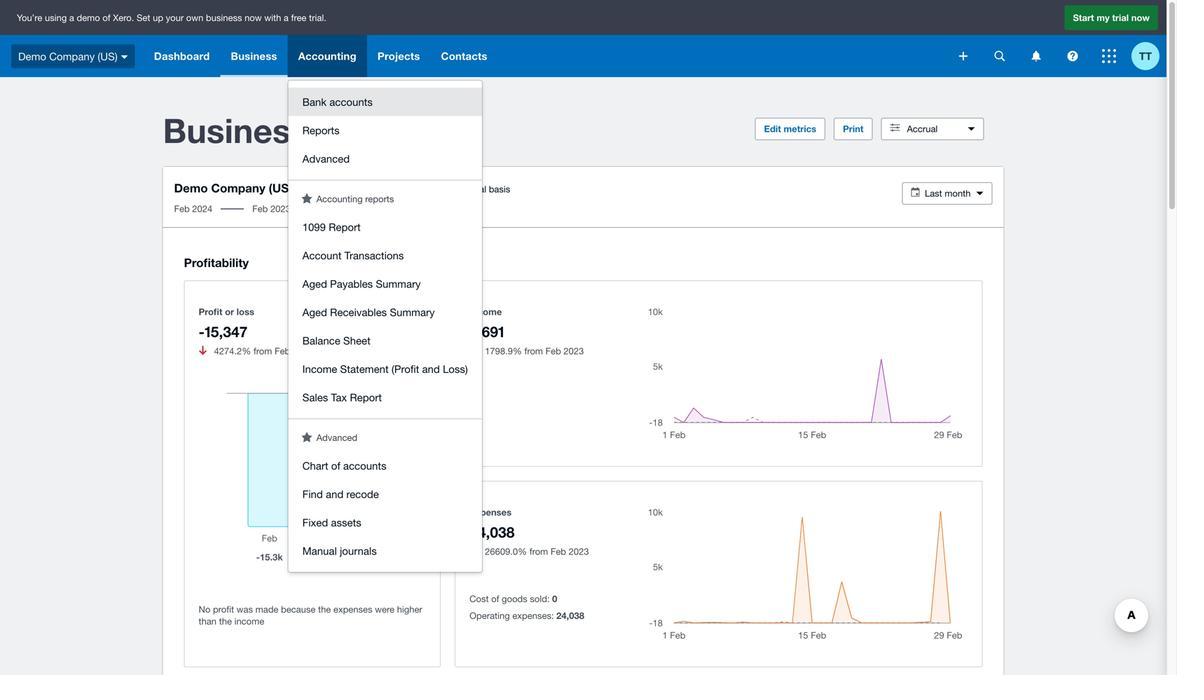 Task type: describe. For each thing, give the bounding box(es) containing it.
tax
[[331, 391, 347, 404]]

0 vertical spatial the
[[317, 184, 330, 195]]

4274.2% from feb 2023
[[214, 346, 313, 356]]

edit metrics button
[[756, 118, 826, 140]]

1798.9% from feb 2023
[[485, 346, 584, 356]]

report inside the sales tax report link
[[350, 391, 382, 404]]

or
[[225, 306, 234, 317]]

feb right 29 at top
[[402, 184, 417, 195]]

(us) inside popup button
[[98, 50, 118, 62]]

svg image
[[960, 52, 968, 60]]

dashboard
[[154, 50, 210, 62]]

find and recode link
[[289, 480, 482, 508]]

print button
[[834, 118, 873, 140]]

last month button
[[903, 182, 993, 205]]

higher
[[397, 604, 423, 615]]

cost
[[470, 593, 489, 604]]

(profit
[[392, 363, 420, 375]]

8,691
[[470, 323, 505, 340]]

was
[[237, 604, 253, 615]]

basis
[[489, 184, 511, 195]]

demo
[[77, 12, 100, 23]]

expenses:
[[513, 610, 554, 621]]

sold:
[[530, 593, 550, 604]]

up
[[153, 12, 163, 23]]

1 horizontal spatial demo company (us)
[[174, 181, 293, 195]]

feb left balance
[[275, 346, 290, 356]]

free
[[291, 12, 307, 23]]

accounting button
[[288, 35, 367, 77]]

1 now from the left
[[245, 12, 262, 23]]

group inside banner
[[289, 81, 482, 180]]

statement
[[340, 363, 389, 375]]

of for chart of accounts
[[331, 460, 341, 472]]

using
[[45, 12, 67, 23]]

own
[[186, 12, 204, 23]]

26609.0% from feb 2023
[[485, 546, 589, 557]]

projects
[[378, 50, 420, 62]]

accrual button
[[882, 118, 985, 140]]

chart of accounts
[[303, 460, 387, 472]]

expenses 24,038
[[470, 507, 515, 541]]

start
[[1074, 12, 1095, 23]]

feb up 0
[[551, 546, 567, 557]]

income statement (profit and loss) link
[[289, 355, 482, 383]]

1 vertical spatial the
[[318, 604, 331, 615]]

demo inside popup button
[[18, 50, 46, 62]]

loss)
[[443, 363, 468, 375]]

tt
[[1140, 50, 1153, 62]]

trial.
[[309, 12, 327, 23]]

set
[[137, 12, 150, 23]]

profit or loss -15,347
[[199, 306, 254, 340]]

bank accounts link
[[289, 88, 482, 116]]

income statement (profit and loss)
[[303, 363, 468, 375]]

trial
[[1113, 12, 1130, 23]]

income for 8,691
[[470, 306, 502, 317]]

last month
[[926, 188, 971, 199]]

company inside popup button
[[49, 50, 95, 62]]

journals
[[340, 545, 377, 557]]

29
[[389, 184, 399, 195]]

accounts inside advanced group
[[344, 460, 387, 472]]

svg image inside demo company (us) popup button
[[121, 55, 128, 59]]

bank
[[303, 96, 327, 108]]

find and recode
[[303, 488, 379, 500]]

of for cost of goods sold: 0 operating expenses: 24,038
[[492, 593, 500, 604]]

start my trial now
[[1074, 12, 1151, 23]]

goods
[[502, 593, 528, 604]]

assets
[[331, 516, 362, 529]]

1 horizontal spatial company
[[211, 181, 266, 195]]

profitability
[[184, 255, 249, 270]]

my
[[1097, 12, 1110, 23]]

business
[[206, 12, 242, 23]]

than
[[199, 616, 217, 627]]

month inside popup button
[[945, 188, 971, 199]]

business button
[[220, 35, 288, 77]]

were
[[375, 604, 395, 615]]

1798.9%
[[485, 346, 522, 356]]

24,038 inside cost of goods sold: 0 operating expenses: 24,038
[[557, 610, 585, 621]]

reports
[[303, 124, 340, 136]]

aged for aged receivables summary
[[303, 306, 327, 318]]

sales tax report
[[303, 391, 382, 404]]

income
[[235, 616, 264, 627]]

1 a from the left
[[69, 12, 74, 23]]

chart of accounts link
[[289, 452, 482, 480]]

print
[[844, 123, 864, 134]]

list box inside banner
[[289, 81, 482, 572]]

sales
[[303, 391, 328, 404]]

accounting for accounting reports
[[317, 194, 363, 204]]

2 a from the left
[[284, 12, 289, 23]]

feb 2023
[[253, 203, 291, 214]]

aged receivables summary
[[303, 306, 435, 318]]

recode
[[347, 488, 379, 500]]

-
[[199, 323, 205, 340]]

for
[[301, 184, 314, 195]]

feb right feb 2024
[[253, 203, 268, 214]]

summary for aged receivables summary
[[390, 306, 435, 318]]

made
[[256, 604, 279, 615]]

manual journals link
[[289, 537, 482, 565]]

manual
[[303, 545, 337, 557]]

2023 for 24,038
[[569, 546, 589, 557]]

no
[[199, 604, 211, 615]]



Task type: locate. For each thing, give the bounding box(es) containing it.
group containing bank accounts
[[289, 81, 482, 180]]

1 horizontal spatial demo
[[174, 181, 208, 195]]

fixed assets link
[[289, 508, 482, 537]]

group
[[289, 81, 482, 180]]

balance
[[303, 334, 341, 347]]

income inside income statement (profit and loss) link
[[303, 363, 338, 375]]

bank accounts
[[303, 96, 373, 108]]

1 horizontal spatial month
[[945, 188, 971, 199]]

fixed
[[303, 516, 328, 529]]

of
[[103, 12, 111, 23], [331, 460, 341, 472], [492, 593, 500, 604]]

2 vertical spatial the
[[219, 616, 232, 627]]

0 vertical spatial 2024
[[420, 184, 440, 195]]

projects button
[[367, 35, 431, 77]]

1 vertical spatial summary
[[390, 306, 435, 318]]

0 vertical spatial demo company (us)
[[18, 50, 118, 62]]

receivables
[[330, 306, 387, 318]]

4274.2%
[[214, 346, 251, 356]]

cost of goods sold: 0 operating expenses: 24,038
[[470, 593, 585, 621]]

account
[[303, 249, 342, 262]]

accounting for accounting
[[298, 50, 357, 62]]

demo down you're at the top left of the page
[[18, 50, 46, 62]]

of right chart
[[331, 460, 341, 472]]

1099 report link
[[289, 213, 482, 241]]

a
[[69, 12, 74, 23], [284, 12, 289, 23]]

now right trial
[[1132, 12, 1151, 23]]

1 horizontal spatial 2024
[[420, 184, 440, 195]]

no profit was made because the expenses were higher than the income
[[199, 604, 423, 627]]

feb right the 1798.9%
[[546, 346, 561, 356]]

transactions
[[345, 249, 404, 262]]

accounting down 'trial.'
[[298, 50, 357, 62]]

of left xero.
[[103, 12, 111, 23]]

0 vertical spatial accounting
[[298, 50, 357, 62]]

1 vertical spatial aged
[[303, 306, 327, 318]]

now left with
[[245, 12, 262, 23]]

income 8,691
[[470, 306, 505, 340]]

demo up feb 2024
[[174, 181, 208, 195]]

1 aged from the top
[[303, 278, 327, 290]]

edit
[[765, 123, 782, 134]]

2024
[[420, 184, 440, 195], [192, 203, 213, 214]]

1 vertical spatial company
[[211, 181, 266, 195]]

negative sentiment image
[[199, 346, 207, 355]]

income inside income 8,691
[[470, 306, 502, 317]]

with
[[265, 12, 281, 23]]

0 horizontal spatial month
[[332, 184, 358, 195]]

2023 for 8,691
[[564, 346, 584, 356]]

demo company (us) inside popup button
[[18, 50, 118, 62]]

because
[[281, 604, 316, 615]]

0 horizontal spatial demo
[[18, 50, 46, 62]]

last
[[926, 188, 943, 199]]

1 vertical spatial accounts
[[344, 460, 387, 472]]

favourites image up 1099
[[302, 193, 312, 204]]

fixed assets
[[303, 516, 362, 529]]

1 favourites image from the top
[[302, 193, 312, 204]]

income for statement
[[303, 363, 338, 375]]

advanced down reports
[[303, 153, 350, 165]]

business
[[231, 50, 277, 62], [163, 110, 309, 150]]

favourites image for accounting reports
[[302, 193, 312, 204]]

1 horizontal spatial now
[[1132, 12, 1151, 23]]

0 horizontal spatial accrual
[[456, 184, 487, 195]]

find
[[303, 488, 323, 500]]

balance sheet link
[[289, 326, 482, 355]]

2024 right 29 at top
[[420, 184, 440, 195]]

2 now from the left
[[1132, 12, 1151, 23]]

report
[[329, 221, 361, 233], [350, 391, 382, 404]]

feb
[[402, 184, 417, 195], [174, 203, 190, 214], [253, 203, 268, 214], [275, 346, 290, 356], [546, 346, 561, 356], [551, 546, 567, 557]]

advanced group
[[289, 445, 482, 572]]

1 vertical spatial advanced
[[317, 432, 358, 443]]

summary up the aged receivables summary 'link'
[[376, 278, 421, 290]]

advanced
[[303, 153, 350, 165], [317, 432, 358, 443]]

0 vertical spatial of
[[103, 12, 111, 23]]

income up 8,691
[[470, 306, 502, 317]]

1 horizontal spatial and
[[422, 363, 440, 375]]

1 vertical spatial demo
[[174, 181, 208, 195]]

accrual left basis
[[456, 184, 487, 195]]

demo company (us) button
[[0, 35, 144, 77]]

operating
[[470, 610, 510, 621]]

accounting up 1099 report
[[317, 194, 363, 204]]

accounts up recode
[[344, 460, 387, 472]]

aged down the account
[[303, 278, 327, 290]]

aged receivables summary link
[[289, 298, 482, 326]]

1 horizontal spatial 24,038
[[557, 610, 585, 621]]

1 vertical spatial business
[[163, 110, 309, 150]]

feb up profitability
[[174, 203, 190, 214]]

snapshot
[[318, 110, 467, 150]]

expenses
[[334, 604, 373, 615]]

tt button
[[1132, 35, 1167, 77]]

banner
[[0, 0, 1167, 572]]

the
[[317, 184, 330, 195], [318, 604, 331, 615], [219, 616, 232, 627]]

from right 26609.0%
[[530, 546, 548, 557]]

profit
[[213, 604, 234, 615]]

summary down aged payables summary link
[[390, 306, 435, 318]]

company down using
[[49, 50, 95, 62]]

0 vertical spatial summary
[[376, 278, 421, 290]]

accrual up last
[[908, 123, 938, 134]]

banner containing dashboard
[[0, 0, 1167, 572]]

from for -15,347
[[254, 346, 272, 356]]

a right using
[[69, 12, 74, 23]]

reports group
[[289, 206, 482, 419]]

dashboard link
[[144, 35, 220, 77]]

xero.
[[113, 12, 134, 23]]

the down 'profit'
[[219, 616, 232, 627]]

0 horizontal spatial income
[[303, 363, 338, 375]]

1 horizontal spatial accrual
[[908, 123, 938, 134]]

0 vertical spatial accrual
[[908, 123, 938, 134]]

aged for aged payables summary
[[303, 278, 327, 290]]

favourites image for advanced
[[302, 432, 312, 442]]

business for business
[[231, 50, 277, 62]]

0 vertical spatial business
[[231, 50, 277, 62]]

0 horizontal spatial and
[[326, 488, 344, 500]]

metrics
[[784, 123, 817, 134]]

24,038 down 0
[[557, 610, 585, 621]]

profit
[[199, 306, 223, 317]]

the right because
[[318, 604, 331, 615]]

aged
[[303, 278, 327, 290], [303, 306, 327, 318]]

2 vertical spatial of
[[492, 593, 500, 604]]

balance sheet
[[303, 334, 371, 347]]

summary inside 'link'
[[390, 306, 435, 318]]

accounting reports
[[317, 194, 394, 204]]

1099 report
[[303, 221, 361, 233]]

1 vertical spatial 24,038
[[557, 610, 585, 621]]

company up feb 2023
[[211, 181, 266, 195]]

1 horizontal spatial of
[[331, 460, 341, 472]]

1 vertical spatial report
[[350, 391, 382, 404]]

2 favourites image from the top
[[302, 432, 312, 442]]

1 vertical spatial demo company (us)
[[174, 181, 293, 195]]

1 horizontal spatial (us)
[[269, 181, 293, 195]]

2 aged from the top
[[303, 306, 327, 318]]

0 vertical spatial (us)
[[98, 50, 118, 62]]

0 vertical spatial aged
[[303, 278, 327, 290]]

aged up balance
[[303, 306, 327, 318]]

sheet
[[344, 334, 371, 347]]

edit metrics
[[765, 123, 817, 134]]

list box
[[289, 81, 482, 572]]

and inside reports "group"
[[422, 363, 440, 375]]

24,038 down "expenses"
[[470, 523, 515, 541]]

report right tax
[[350, 391, 382, 404]]

1 vertical spatial (us)
[[269, 181, 293, 195]]

of inside cost of goods sold: 0 operating expenses: 24,038
[[492, 593, 500, 604]]

0 horizontal spatial (us)
[[98, 50, 118, 62]]

accrual inside popup button
[[908, 123, 938, 134]]

your
[[166, 12, 184, 23]]

loss
[[237, 306, 254, 317]]

2023
[[271, 203, 291, 214], [293, 346, 313, 356], [564, 346, 584, 356], [569, 546, 589, 557]]

expenses
[[470, 507, 512, 518]]

account transactions
[[303, 249, 404, 262]]

0 horizontal spatial now
[[245, 12, 262, 23]]

0 vertical spatial accounts
[[330, 96, 373, 108]]

income
[[470, 306, 502, 317], [303, 363, 338, 375]]

1 horizontal spatial income
[[470, 306, 502, 317]]

0 vertical spatial report
[[329, 221, 361, 233]]

report inside 1099 report "link"
[[329, 221, 361, 233]]

accounting inside accounting popup button
[[298, 50, 357, 62]]

reports link
[[289, 116, 482, 144]]

favourites image
[[302, 193, 312, 204], [302, 432, 312, 442]]

1 vertical spatial favourites image
[[302, 432, 312, 442]]

0 horizontal spatial demo company (us)
[[18, 50, 118, 62]]

0 horizontal spatial 2024
[[192, 203, 213, 214]]

(us) up feb 2023
[[269, 181, 293, 195]]

1 vertical spatial income
[[303, 363, 338, 375]]

feb 2024
[[174, 203, 213, 214]]

0 vertical spatial income
[[470, 306, 502, 317]]

accounts
[[330, 96, 373, 108], [344, 460, 387, 472]]

0 horizontal spatial a
[[69, 12, 74, 23]]

advanced up chart of accounts
[[317, 432, 358, 443]]

demo company (us) up feb 2023
[[174, 181, 293, 195]]

from for 8,691
[[525, 346, 543, 356]]

month left ended
[[332, 184, 358, 195]]

advanced link
[[289, 144, 482, 173]]

from right 4274.2%
[[254, 346, 272, 356]]

0 vertical spatial 24,038
[[470, 523, 515, 541]]

2 horizontal spatial of
[[492, 593, 500, 604]]

1 vertical spatial and
[[326, 488, 344, 500]]

demo
[[18, 50, 46, 62], [174, 181, 208, 195]]

(us) down xero.
[[98, 50, 118, 62]]

from for 24,038
[[530, 546, 548, 557]]

account transactions link
[[289, 241, 482, 270]]

aged inside 'link'
[[303, 306, 327, 318]]

2023 for or
[[293, 346, 313, 356]]

a left 'free'
[[284, 12, 289, 23]]

you're using a demo of xero. set up your own business now with a free trial.
[[17, 12, 327, 23]]

1 vertical spatial 2024
[[192, 203, 213, 214]]

you're
[[17, 12, 42, 23]]

(us)
[[98, 50, 118, 62], [269, 181, 293, 195]]

month right last
[[945, 188, 971, 199]]

0 vertical spatial favourites image
[[302, 193, 312, 204]]

0 vertical spatial and
[[422, 363, 440, 375]]

of right cost
[[492, 593, 500, 604]]

0 vertical spatial advanced
[[303, 153, 350, 165]]

0 horizontal spatial 24,038
[[470, 523, 515, 541]]

0 vertical spatial company
[[49, 50, 95, 62]]

from right the 1798.9%
[[525, 346, 543, 356]]

business inside popup button
[[231, 50, 277, 62]]

and inside advanced group
[[326, 488, 344, 500]]

contacts button
[[431, 35, 498, 77]]

report up account transactions on the top left of page
[[329, 221, 361, 233]]

list box containing bank accounts
[[289, 81, 482, 572]]

accounts right bank
[[330, 96, 373, 108]]

1 vertical spatial accrual
[[456, 184, 487, 195]]

svg image
[[1103, 49, 1117, 63], [995, 51, 1006, 61], [1032, 51, 1042, 61], [1068, 51, 1079, 61], [121, 55, 128, 59]]

24,038
[[470, 523, 515, 541], [557, 610, 585, 621]]

1 horizontal spatial a
[[284, 12, 289, 23]]

manual journals
[[303, 545, 377, 557]]

and left 'loss)'
[[422, 363, 440, 375]]

month
[[332, 184, 358, 195], [945, 188, 971, 199]]

business for business snapshot
[[163, 110, 309, 150]]

business snapshot
[[163, 110, 467, 150]]

0 horizontal spatial of
[[103, 12, 111, 23]]

favourites image up chart
[[302, 432, 312, 442]]

0 vertical spatial demo
[[18, 50, 46, 62]]

the right for
[[317, 184, 330, 195]]

income down balance
[[303, 363, 338, 375]]

summary for aged payables summary
[[376, 278, 421, 290]]

of inside advanced group
[[331, 460, 341, 472]]

demo company (us) down using
[[18, 50, 118, 62]]

and right find
[[326, 488, 344, 500]]

1 vertical spatial accounting
[[317, 194, 363, 204]]

1 vertical spatial of
[[331, 460, 341, 472]]

0 horizontal spatial company
[[49, 50, 95, 62]]

2024 up profitability
[[192, 203, 213, 214]]



Task type: vqa. For each thing, say whether or not it's contained in the screenshot.
left '24,038'
yes



